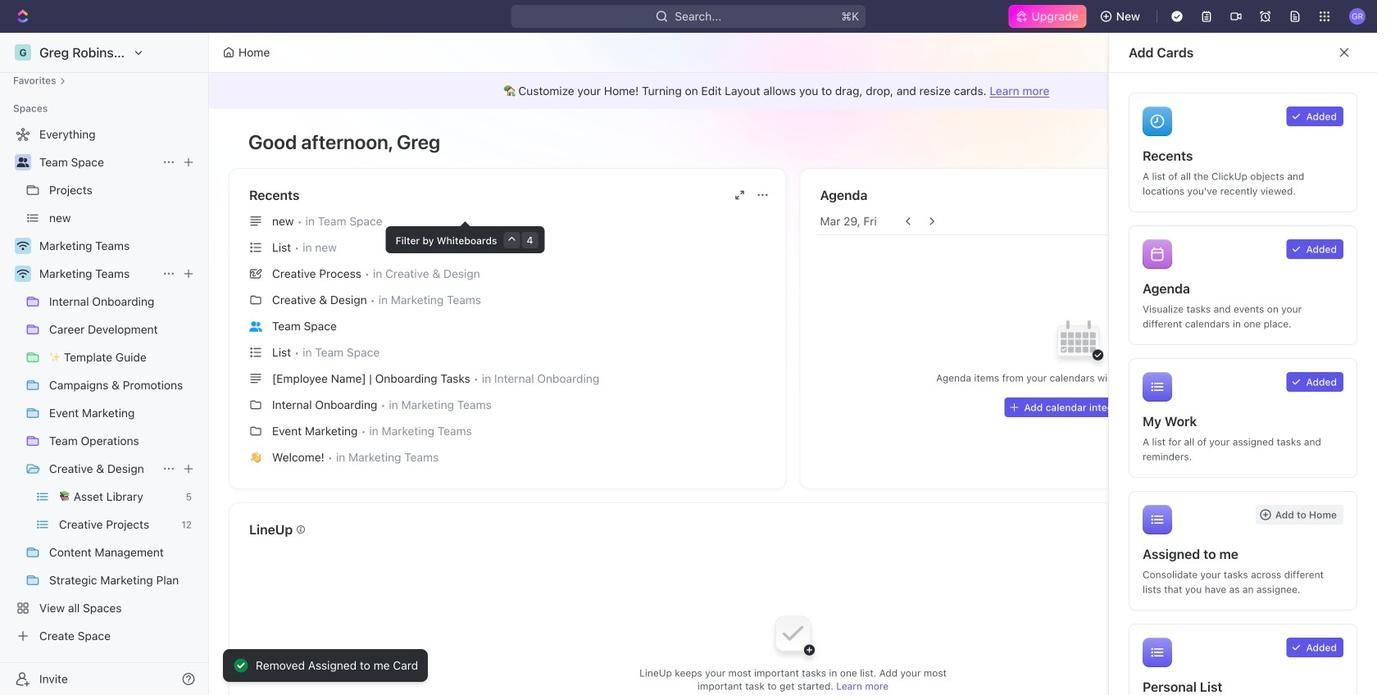 Task type: describe. For each thing, give the bounding box(es) containing it.
0 vertical spatial user group image
[[17, 157, 29, 167]]

wifi image
[[17, 269, 29, 279]]

wifi image
[[17, 241, 29, 251]]

1 horizontal spatial user group image
[[249, 321, 262, 332]]

personal list image
[[1143, 638, 1173, 668]]

my work image
[[1143, 372, 1173, 402]]

agenda image
[[1143, 239, 1173, 269]]



Task type: locate. For each thing, give the bounding box(es) containing it.
alert
[[209, 73, 1378, 109]]

0 horizontal spatial user group image
[[17, 157, 29, 167]]

1 vertical spatial user group image
[[249, 321, 262, 332]]

tree
[[7, 121, 202, 650]]

assigned to me image
[[1143, 505, 1173, 535]]

sidebar navigation
[[0, 33, 212, 696]]

greg robinson's workspace, , element
[[15, 44, 31, 61]]

recents image
[[1143, 107, 1173, 136]]

user group image
[[17, 157, 29, 167], [249, 321, 262, 332]]

tree inside "sidebar" navigation
[[7, 121, 202, 650]]



Task type: vqa. For each thing, say whether or not it's contained in the screenshot.
"tree"
yes



